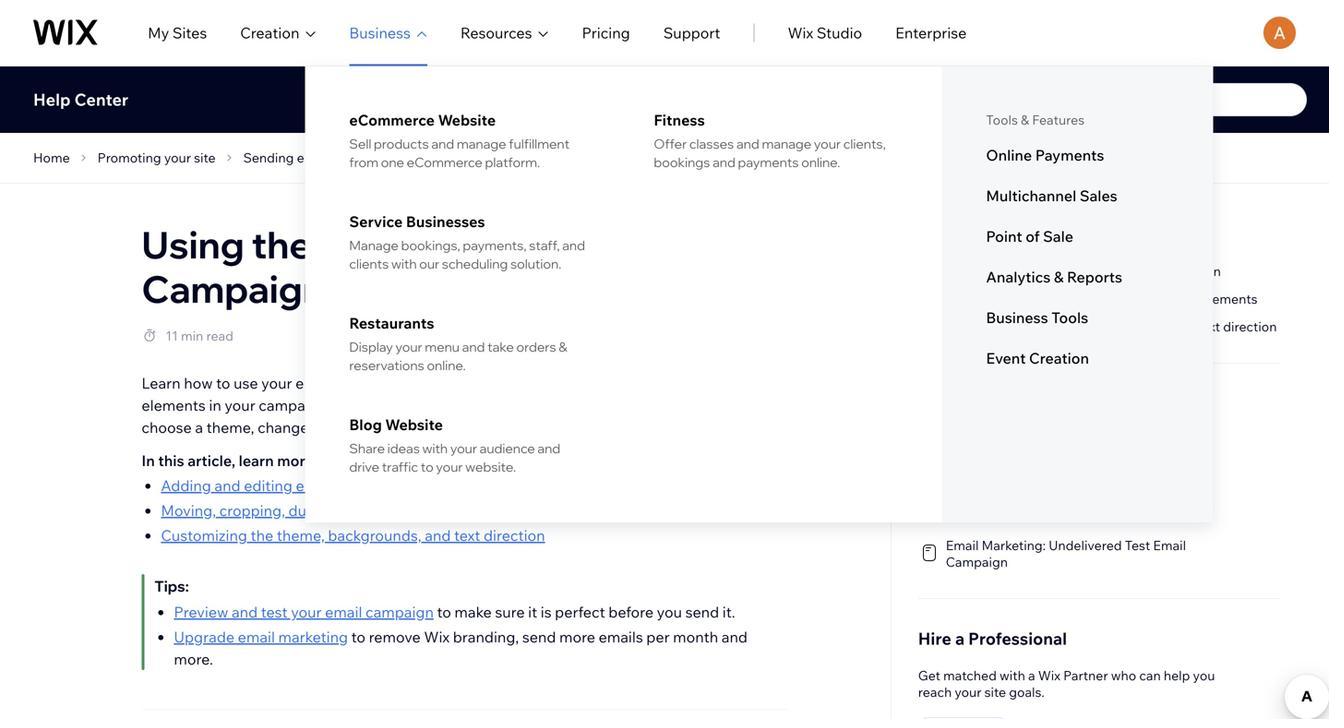 Task type: describe. For each thing, give the bounding box(es) containing it.
promoting your site link
[[92, 147, 221, 169]]

site inside "link"
[[194, 150, 216, 166]]

email marketing: undelivered test email campaign link
[[919, 536, 1192, 571]]

the inside in this article, learn more about: adding and editing elements in your campaign moving, cropping, duplicating and deleting elements customizing the theme, backgrounds, and text direction
[[251, 526, 274, 545]]

0 vertical spatial tools
[[987, 112, 1018, 128]]

and inside ecommerce website sell products and manage fulfillment from one ecommerce platform.
[[432, 136, 454, 152]]

learn
[[239, 452, 274, 470]]

article
[[975, 224, 1028, 245]]

your right reports
[[1132, 263, 1159, 279]]

test
[[1125, 537, 1151, 554]]

fitness offer classes and manage your clients, bookings and payments online.
[[654, 111, 886, 170]]

reach
[[919, 684, 952, 700]]

payments
[[1036, 146, 1105, 164]]

choose
[[142, 418, 192, 437]]

wix down fitness link
[[766, 150, 790, 166]]

get matched with a wix partner who can help you reach your site goals.
[[919, 668, 1216, 700]]

0 vertical spatial duplicating
[[1053, 291, 1121, 307]]

related
[[919, 393, 980, 414]]

1 horizontal spatial marketing
[[829, 150, 893, 166]]

campaign inside email marketing: undelivered test email campaign
[[946, 554, 1008, 570]]

email down test
[[238, 628, 275, 646]]

creation inside dropdown button
[[240, 24, 300, 42]]

to up from at the left bottom
[[452, 374, 466, 392]]

tips:
[[155, 577, 189, 596]]

remove
[[369, 628, 421, 646]]

from
[[421, 396, 457, 415]]

display
[[349, 339, 393, 355]]

manage inside fitness offer classes and manage your clients, bookings and payments online.
[[762, 136, 812, 152]]

marketing inside "using the wix email marketing campaign editor"
[[500, 221, 683, 268]]

moving, inside in this article, learn more about: adding and editing elements in your campaign moving, cropping, duplicating and deleting elements customizing the theme, backgrounds, and text direction
[[161, 501, 216, 520]]

in this article
[[919, 224, 1028, 245]]

0 vertical spatial adding
[[941, 263, 985, 279]]

campaigns for creating your email campaigns
[[610, 150, 676, 166]]

left,
[[592, 396, 618, 415]]

get
[[919, 668, 941, 684]]

manage
[[349, 237, 399, 253]]

in for in this article
[[919, 224, 934, 245]]

profile image image
[[1264, 17, 1296, 49]]

your right creating
[[545, 150, 572, 166]]

businesses
[[406, 212, 485, 231]]

in inside in this article, learn more about: adding and editing elements in your campaign moving, cropping, duplicating and deleting elements customizing the theme, backgrounds, and text direction
[[363, 476, 376, 495]]

related content
[[919, 393, 1048, 414]]

deleting inside in this article, learn more about: adding and editing elements in your campaign moving, cropping, duplicating and deleting elements customizing the theme, backgrounds, and text direction
[[399, 501, 456, 520]]

products
[[374, 136, 429, 152]]

1 horizontal spatial a
[[956, 628, 965, 649]]

point of sale link
[[987, 227, 1169, 246]]

campaign inside "using the wix email marketing campaign editor"
[[142, 265, 325, 312]]

and left test
[[232, 603, 258, 621]]

the right on
[[566, 396, 589, 415]]

restaurants
[[349, 314, 434, 332]]

and down moving, cropping, duplicating and deleting elements on the top
[[1172, 319, 1195, 335]]

creating your email campaigns link
[[484, 147, 682, 169]]

preview and test your email campaign to make sure it is perfect before you send it.
[[174, 603, 736, 621]]

wix inside the to remove wix branding, send more emails per month and more.
[[424, 628, 450, 646]]

your left website.
[[436, 459, 463, 475]]

and up preview and test your email campaign to make sure it is perfect before you send it.
[[425, 526, 451, 545]]

traffic
[[382, 459, 418, 475]]

partner
[[1064, 668, 1109, 684]]

them.
[[378, 396, 418, 415]]

0 vertical spatial in
[[1118, 263, 1129, 279]]

editor
[[408, 374, 449, 392]]

select
[[736, 374, 780, 392]]

0 vertical spatial ecommerce
[[349, 111, 435, 129]]

point of sale
[[987, 227, 1074, 246]]

ecommerce website link
[[349, 111, 593, 129]]

your inside in this article, learn more about: adding and editing elements in your campaign moving, cropping, duplicating and deleting elements customizing the theme, backgrounds, and text direction
[[379, 476, 410, 495]]

and inside learn how to use your email campaign editor to create the most engaging newsletters. select elements in your campaign to edit them. from the side bar on the left, you can add elements, choose a theme, change the backgrounds and more.
[[432, 418, 458, 437]]

perfect
[[555, 603, 605, 621]]

pricing link
[[582, 22, 630, 44]]

ecommerce website sell products and manage fulfillment from one ecommerce platform.
[[349, 111, 570, 170]]

marketing for sending
[[332, 150, 393, 166]]

blog
[[349, 416, 382, 434]]

in for in this article, learn more about: adding and editing elements in your campaign moving, cropping, duplicating and deleting elements customizing the theme, backgrounds, and text direction
[[142, 452, 155, 470]]

wix left the bookings,
[[319, 221, 389, 268]]

per
[[647, 628, 670, 646]]

blog website link
[[349, 416, 593, 434]]

1 horizontal spatial send
[[686, 603, 719, 621]]

studio
[[817, 24, 863, 42]]

elements inside learn how to use your email campaign editor to create the most engaging newsletters. select elements in your campaign to edit them. from the side bar on the left, you can add elements, choose a theme, change the backgrounds and more.
[[142, 396, 206, 415]]

marketing for upgrade
[[278, 628, 348, 646]]

online payments link
[[987, 146, 1169, 164]]

can inside learn how to use your email campaign editor to create the most engaging newsletters. select elements in your campaign to edit them. from the side bar on the left, you can add elements, choose a theme, change the backgrounds and more.
[[650, 396, 675, 415]]

about:
[[317, 452, 362, 470]]

website.
[[466, 459, 516, 475]]

website for blog website
[[385, 416, 443, 434]]

support
[[664, 24, 721, 42]]

1 horizontal spatial tools
[[1052, 308, 1089, 327]]

bookings
[[654, 154, 710, 170]]

scheduling
[[442, 256, 508, 272]]

before
[[609, 603, 654, 621]]

in this article, learn more about: adding and editing elements in your campaign moving, cropping, duplicating and deleting elements customizing the theme, backgrounds, and text direction
[[142, 452, 545, 545]]

your down blog website link at the left bottom
[[450, 440, 477, 457]]

wix left studio
[[788, 24, 814, 42]]

business tools
[[987, 308, 1089, 327]]

cropping, inside in this article, learn more about: adding and editing elements in your campaign moving, cropping, duplicating and deleting elements customizing the theme, backgrounds, and text direction
[[219, 501, 285, 520]]

upgrade
[[174, 628, 235, 646]]

it
[[528, 603, 538, 621]]

and inside restaurants display your menu and take orders & reservations online.
[[462, 339, 485, 355]]

sending email marketing campaigns link
[[238, 147, 468, 169]]

to left make
[[437, 603, 451, 621]]

business for business
[[349, 24, 411, 42]]

read
[[206, 328, 234, 344]]

the up about:
[[312, 418, 335, 437]]

business tools link
[[987, 308, 1169, 327]]

to inside "blog website share ideas with your audience and drive traffic to your website."
[[421, 459, 434, 475]]

customizing the theme, backgrounds, and text direction
[[941, 319, 1277, 335]]

multichannel
[[987, 187, 1077, 205]]

on
[[545, 396, 562, 415]]

theme, inside in this article, learn more about: adding and editing elements in your campaign moving, cropping, duplicating and deleting elements customizing the theme, backgrounds, and text direction
[[277, 526, 325, 545]]

website for ecommerce website
[[438, 111, 496, 129]]

help center link
[[33, 89, 128, 110]]

to left 'edit'
[[330, 396, 345, 415]]

resources
[[461, 24, 532, 42]]

branding,
[[453, 628, 519, 646]]

& for tools
[[1021, 112, 1030, 128]]

creation button
[[240, 22, 316, 44]]

0 vertical spatial moving,
[[941, 291, 989, 307]]

emails
[[599, 628, 643, 646]]

email inside the sending email marketing campaigns link
[[297, 150, 329, 166]]

creating your email campaigns
[[490, 150, 676, 166]]

0 vertical spatial deleting
[[1149, 291, 1199, 307]]

clients,
[[844, 136, 886, 152]]

backgrounds
[[338, 418, 428, 437]]

sell
[[349, 136, 371, 152]]

11 min read
[[166, 328, 234, 344]]

your inside restaurants display your menu and take orders & reservations online.
[[396, 339, 423, 355]]

0 vertical spatial editing
[[1014, 263, 1056, 279]]

to left use
[[216, 374, 230, 392]]

customizing inside in this article, learn more about: adding and editing elements in your campaign moving, cropping, duplicating and deleting elements customizing the theme, backgrounds, and text direction
[[161, 526, 247, 545]]

email right test
[[325, 603, 362, 621]]

more inside the to remove wix branding, send more emails per month and more.
[[560, 628, 596, 646]]

upgrade email marketing
[[174, 628, 348, 646]]

my sites link
[[148, 22, 207, 44]]

one
[[381, 154, 404, 170]]

manage inside ecommerce website sell products and manage fulfillment from one ecommerce platform.
[[457, 136, 507, 152]]

text inside in this article, learn more about: adding and editing elements in your campaign moving, cropping, duplicating and deleting elements customizing the theme, backgrounds, and text direction
[[454, 526, 481, 545]]

platform.
[[485, 154, 540, 170]]

campaign inside in this article, learn more about: adding and editing elements in your campaign moving, cropping, duplicating and deleting elements customizing the theme, backgrounds, and text direction
[[413, 476, 481, 495]]

your inside "link"
[[164, 150, 191, 166]]

solution.
[[511, 256, 562, 272]]

0 vertical spatial campaign
[[896, 150, 959, 166]]

backgrounds, inside in this article, learn more about: adding and editing elements in your campaign moving, cropping, duplicating and deleting elements customizing the theme, backgrounds, and text direction
[[328, 526, 422, 545]]

features
[[1033, 112, 1085, 128]]

the up event creation
[[1020, 319, 1040, 335]]

and up customizing the theme, backgrounds, and text direction link at the left of the page
[[370, 501, 396, 520]]

wix studio
[[788, 24, 863, 42]]

help
[[33, 89, 71, 110]]

and down the classes
[[713, 154, 736, 170]]

email inside creating your email campaigns link
[[575, 150, 607, 166]]

offer
[[654, 136, 687, 152]]

change
[[258, 418, 309, 437]]

wix inside get matched with a wix partner who can help you reach your site goals.
[[1039, 668, 1061, 684]]

creation inside business group
[[1030, 349, 1090, 368]]

enterprise
[[896, 24, 967, 42]]

analytics & reports link
[[987, 268, 1169, 286]]



Task type: locate. For each thing, give the bounding box(es) containing it.
1 horizontal spatial using the wix email marketing campaign editor
[[704, 150, 1000, 166]]

with left our
[[392, 256, 417, 272]]

the inside "using the wix email marketing campaign editor"
[[252, 221, 312, 268]]

ecommerce
[[349, 111, 435, 129], [407, 154, 483, 170]]

tools & features
[[987, 112, 1085, 128]]

moving, down the this
[[161, 501, 216, 520]]

0 horizontal spatial you
[[622, 396, 647, 415]]

the up bar
[[516, 374, 539, 392]]

sending
[[243, 150, 294, 166]]

multichannel sales
[[987, 187, 1118, 205]]

0 horizontal spatial site
[[194, 150, 216, 166]]

sure
[[495, 603, 525, 621]]

your up reservations
[[396, 339, 423, 355]]

ideas
[[388, 440, 420, 457]]

1 horizontal spatial can
[[1140, 668, 1161, 684]]

blog website share ideas with your audience and drive traffic to your website.
[[349, 416, 561, 475]]

analytics & reports
[[987, 268, 1123, 286]]

online
[[987, 146, 1032, 164]]

and down point
[[988, 263, 1011, 279]]

campaigns down fitness
[[610, 150, 676, 166]]

bar
[[519, 396, 542, 415]]

1 horizontal spatial adding
[[941, 263, 985, 279]]

2 manage from the left
[[762, 136, 812, 152]]

manage down ecommerce website link
[[457, 136, 507, 152]]

1 vertical spatial business
[[987, 308, 1049, 327]]

1 vertical spatial customizing
[[161, 526, 247, 545]]

editor up restaurants
[[332, 265, 441, 312]]

direction inside in this article, learn more about: adding and editing elements in your campaign moving, cropping, duplicating and deleting elements customizing the theme, backgrounds, and text direction
[[484, 526, 545, 545]]

1 vertical spatial direction
[[484, 526, 545, 545]]

business for business tools
[[987, 308, 1049, 327]]

1 horizontal spatial customizing
[[941, 319, 1017, 335]]

and inside service businesses manage bookings, payments, staff, and clients with our scheduling solution.
[[563, 237, 585, 253]]

0 vertical spatial creation
[[240, 24, 300, 42]]

0 horizontal spatial text
[[454, 526, 481, 545]]

more down change
[[277, 452, 314, 470]]

2 vertical spatial in
[[363, 476, 376, 495]]

marketing:
[[982, 537, 1046, 554]]

restaurants link
[[349, 314, 593, 332]]

0 vertical spatial a
[[195, 418, 203, 437]]

customizing
[[941, 319, 1017, 335], [161, 526, 247, 545]]

in left this
[[919, 224, 934, 245]]

reservations
[[349, 357, 424, 374]]

min
[[181, 328, 203, 344]]

more inside in this article, learn more about: adding and editing elements in your campaign moving, cropping, duplicating and deleting elements customizing the theme, backgrounds, and text direction
[[277, 452, 314, 470]]

take
[[488, 339, 514, 355]]

event creation
[[987, 349, 1090, 368]]

can
[[650, 396, 675, 415], [1140, 668, 1161, 684]]

1 horizontal spatial editor
[[962, 150, 1000, 166]]

to inside the to remove wix branding, send more emails per month and more.
[[351, 628, 366, 646]]

promoting your site
[[98, 150, 216, 166]]

a inside learn how to use your email campaign editor to create the most engaging newsletters. select elements in your campaign to edit them. from the side bar on the left, you can add elements, choose a theme, change the backgrounds and more.
[[195, 418, 203, 437]]

online. right payments
[[802, 154, 841, 170]]

with inside "blog website share ideas with your audience and drive traffic to your website."
[[423, 440, 448, 457]]

1 vertical spatial text
[[454, 526, 481, 545]]

with right ideas
[[423, 440, 448, 457]]

more
[[277, 452, 314, 470], [560, 628, 596, 646]]

2 vertical spatial with
[[1000, 668, 1026, 684]]

0 vertical spatial with
[[392, 256, 417, 272]]

classes
[[690, 136, 734, 152]]

1 horizontal spatial deleting
[[1149, 291, 1199, 307]]

1 horizontal spatial manage
[[762, 136, 812, 152]]

0 vertical spatial cropping,
[[992, 291, 1050, 307]]

0 vertical spatial editor
[[962, 150, 1000, 166]]

adding inside in this article, learn more about: adding and editing elements in your campaign moving, cropping, duplicating and deleting elements customizing the theme, backgrounds, and text direction
[[161, 476, 211, 495]]

fitness
[[654, 111, 705, 129]]

0 horizontal spatial &
[[559, 339, 568, 355]]

1 horizontal spatial &
[[1021, 112, 1030, 128]]

1 vertical spatial online.
[[427, 357, 466, 374]]

customizing up tips:
[[161, 526, 247, 545]]

1 horizontal spatial using
[[704, 150, 740, 166]]

and down it.
[[722, 628, 748, 646]]

0 horizontal spatial a
[[195, 418, 203, 437]]

1 horizontal spatial editing
[[1014, 263, 1056, 279]]

1 vertical spatial adding
[[161, 476, 211, 495]]

month
[[673, 628, 719, 646]]

to left remove
[[351, 628, 366, 646]]

and down article, in the bottom left of the page
[[215, 476, 241, 495]]

send inside the to remove wix branding, send more emails per month and more.
[[522, 628, 556, 646]]

1 vertical spatial site
[[985, 684, 1007, 700]]

add
[[678, 396, 705, 415]]

website down them.
[[385, 416, 443, 434]]

with inside service businesses manage bookings, payments, staff, and clients with our scheduling solution.
[[392, 256, 417, 272]]

2 horizontal spatial you
[[1193, 668, 1216, 684]]

& left features
[[1021, 112, 1030, 128]]

and up payments
[[737, 136, 760, 152]]

the down the learn
[[251, 526, 274, 545]]

email marketing: undelivered test email campaign
[[946, 537, 1187, 570]]

1 vertical spatial backgrounds,
[[328, 526, 422, 545]]

1 horizontal spatial moving,
[[941, 291, 989, 307]]

home link
[[28, 147, 75, 169]]

0 vertical spatial text
[[1198, 319, 1221, 335]]

and up customizing the theme, backgrounds, and text direction
[[1124, 291, 1146, 307]]

1 vertical spatial marketing
[[278, 628, 348, 646]]

0 horizontal spatial in
[[209, 396, 221, 415]]

1 horizontal spatial you
[[657, 603, 682, 621]]

more.
[[461, 418, 500, 437], [174, 650, 213, 669]]

0 vertical spatial send
[[686, 603, 719, 621]]

your inside fitness offer classes and manage your clients, bookings and payments online.
[[814, 136, 841, 152]]

customizing up event
[[941, 319, 1017, 335]]

email right fulfillment
[[575, 150, 607, 166]]

with up goals.
[[1000, 668, 1026, 684]]

the right the classes
[[743, 150, 763, 166]]

website inside "blog website share ideas with your audience and drive traffic to your website."
[[385, 416, 443, 434]]

online. inside restaurants display your menu and take orders & reservations online.
[[427, 357, 466, 374]]

theme, up article, in the bottom left of the page
[[206, 418, 254, 437]]

1 vertical spatial editing
[[244, 476, 293, 495]]

using up 'min'
[[142, 221, 244, 268]]

ecommerce up products
[[349, 111, 435, 129]]

online. down menu
[[427, 357, 466, 374]]

in left the this
[[142, 452, 155, 470]]

theme, inside learn how to use your email campaign editor to create the most engaging newsletters. select elements in your campaign to edit them. from the side bar on the left, you can add elements, choose a theme, change the backgrounds and more.
[[206, 418, 254, 437]]

point
[[987, 227, 1023, 246]]

duplicating down adding and editing elements in your campaign link
[[289, 501, 366, 520]]

duplicating
[[1053, 291, 1121, 307], [289, 501, 366, 520]]

1 horizontal spatial theme,
[[277, 526, 325, 545]]

you up per
[[657, 603, 682, 621]]

elements,
[[708, 396, 776, 415]]

service
[[349, 212, 403, 231]]

1 vertical spatial ecommerce
[[407, 154, 483, 170]]

your right use
[[261, 374, 292, 392]]

creation down business tools 'link'
[[1030, 349, 1090, 368]]

edit
[[348, 396, 375, 415]]

and down from at the left bottom
[[432, 418, 458, 437]]

1 vertical spatial using the wix email marketing campaign editor
[[142, 221, 683, 312]]

duplicating inside in this article, learn more about: adding and editing elements in your campaign moving, cropping, duplicating and deleting elements customizing the theme, backgrounds, and text direction
[[289, 501, 366, 520]]

0 horizontal spatial customizing
[[161, 526, 247, 545]]

wix up goals.
[[1039, 668, 1061, 684]]

& right orders
[[559, 339, 568, 355]]

send down it
[[522, 628, 556, 646]]

create
[[470, 374, 513, 392]]

your down matched
[[955, 684, 982, 700]]

0 horizontal spatial campaigns
[[396, 150, 462, 166]]

editor
[[962, 150, 1000, 166], [332, 265, 441, 312]]

reports
[[1067, 268, 1123, 286]]

2 vertical spatial theme,
[[277, 526, 325, 545]]

campaigns for sending email marketing campaigns
[[396, 150, 462, 166]]

1 vertical spatial editor
[[332, 265, 441, 312]]

this
[[158, 452, 184, 470]]

0 horizontal spatial in
[[142, 452, 155, 470]]

campaign down marketing: on the right of the page
[[946, 554, 1008, 570]]

2 vertical spatial campaign
[[946, 554, 1008, 570]]

0 vertical spatial customizing
[[941, 319, 1017, 335]]

1 horizontal spatial in
[[363, 476, 376, 495]]

1 horizontal spatial creation
[[1030, 349, 1090, 368]]

campaign right clients,
[[896, 150, 959, 166]]

1 vertical spatial in
[[142, 452, 155, 470]]

0 horizontal spatial backgrounds,
[[328, 526, 422, 545]]

1 vertical spatial send
[[522, 628, 556, 646]]

in
[[1118, 263, 1129, 279], [209, 396, 221, 415], [363, 476, 376, 495]]

you inside learn how to use your email campaign editor to create the most engaging newsletters. select elements in your campaign to edit them. from the side bar on the left, you can add elements, choose a theme, change the backgrounds and more.
[[622, 396, 647, 415]]

your inside get matched with a wix partner who can help you reach your site goals.
[[955, 684, 982, 700]]

matched
[[944, 668, 997, 684]]

2 horizontal spatial in
[[1118, 263, 1129, 279]]

is
[[541, 603, 552, 621]]

your left clients,
[[814, 136, 841, 152]]

0 horizontal spatial duplicating
[[289, 501, 366, 520]]

2 vertical spatial a
[[1029, 668, 1036, 684]]

in down drive
[[363, 476, 376, 495]]

2 horizontal spatial theme,
[[1043, 319, 1084, 335]]

more. inside learn how to use your email campaign editor to create the most engaging newsletters. select elements in your campaign to edit them. from the side bar on the left, you can add elements, choose a theme, change the backgrounds and more.
[[461, 418, 500, 437]]

the up blog website link at the left bottom
[[461, 396, 483, 415]]

0 horizontal spatial deleting
[[399, 501, 456, 520]]

it.
[[723, 603, 736, 621]]

using right offer
[[704, 150, 740, 166]]

fitness link
[[654, 111, 898, 129]]

1 campaigns from the left
[[396, 150, 462, 166]]

you inside get matched with a wix partner who can help you reach your site goals.
[[1193, 668, 1216, 684]]

marketing inside the sending email marketing campaigns link
[[332, 150, 393, 166]]

email inside learn how to use your email campaign editor to create the most engaging newsletters. select elements in your campaign to edit them. from the side bar on the left, you can add elements, choose a theme, change the backgrounds and more.
[[296, 374, 333, 392]]

1 vertical spatial a
[[956, 628, 965, 649]]

staff,
[[529, 237, 560, 253]]

to
[[216, 374, 230, 392], [452, 374, 466, 392], [330, 396, 345, 415], [421, 459, 434, 475], [437, 603, 451, 621], [351, 628, 366, 646]]

promoting
[[98, 150, 161, 166]]

sales
[[1080, 187, 1118, 205]]

service businesses link
[[349, 212, 593, 231]]

test
[[261, 603, 288, 621]]

manage up payments
[[762, 136, 812, 152]]

editor inside "using the wix email marketing campaign editor"
[[332, 265, 441, 312]]

1 vertical spatial more
[[560, 628, 596, 646]]

tools down moving, cropping, duplicating and deleting elements on the top
[[1052, 308, 1089, 327]]

0 vertical spatial more.
[[461, 418, 500, 437]]

cropping, down analytics on the top right of the page
[[992, 291, 1050, 307]]

sending email marketing campaigns
[[243, 150, 462, 166]]

2 horizontal spatial &
[[1054, 268, 1064, 286]]

duplicating up business tools 'link'
[[1053, 291, 1121, 307]]

11
[[166, 328, 178, 344]]

0 horizontal spatial online.
[[427, 357, 466, 374]]

send up month
[[686, 603, 719, 621]]

2 vertical spatial &
[[559, 339, 568, 355]]

audience
[[480, 440, 535, 457]]

website inside ecommerce website sell products and manage fulfillment from one ecommerce platform.
[[438, 111, 496, 129]]

customizing the theme, backgrounds, and text direction link
[[161, 526, 545, 545]]

0 vertical spatial business
[[349, 24, 411, 42]]

2 campaigns from the left
[[610, 150, 676, 166]]

to remove wix branding, send more emails per month and more.
[[174, 628, 748, 669]]

adding down the this
[[161, 476, 211, 495]]

business group
[[305, 66, 1214, 523]]

your down use
[[225, 396, 256, 415]]

your down traffic
[[379, 476, 410, 495]]

2 vertical spatial you
[[1193, 668, 1216, 684]]

email
[[793, 150, 827, 166], [396, 221, 493, 268], [946, 537, 979, 554], [1154, 537, 1187, 554]]

sale
[[1044, 227, 1074, 246]]

0 vertical spatial website
[[438, 111, 496, 129]]

site down matched
[[985, 684, 1007, 700]]

0 horizontal spatial direction
[[484, 526, 545, 545]]

creation right sites
[[240, 24, 300, 42]]

moving, down analytics on the top right of the page
[[941, 291, 989, 307]]

editing down of
[[1014, 263, 1056, 279]]

in inside learn how to use your email campaign editor to create the most engaging newsletters. select elements in your campaign to edit them. from the side bar on the left, you can add elements, choose a theme, change the backgrounds and more.
[[209, 396, 221, 415]]

with inside get matched with a wix partner who can help you reach your site goals.
[[1000, 668, 1026, 684]]

how
[[184, 374, 213, 392]]

orders
[[517, 339, 556, 355]]

0 vertical spatial using
[[704, 150, 740, 166]]

0 vertical spatial backgrounds,
[[1087, 319, 1169, 335]]

resources button
[[461, 22, 549, 44]]

business inside business popup button
[[349, 24, 411, 42]]

and right 'staff,'
[[563, 237, 585, 253]]

0 horizontal spatial manage
[[457, 136, 507, 152]]

use
[[234, 374, 258, 392]]

1 manage from the left
[[457, 136, 507, 152]]

share
[[349, 440, 385, 457]]

a up goals.
[[1029, 668, 1036, 684]]

campaigns down ecommerce website link
[[396, 150, 462, 166]]

bookings,
[[401, 237, 460, 253]]

0 vertical spatial &
[[1021, 112, 1030, 128]]

campaign
[[896, 150, 959, 166], [142, 265, 325, 312], [946, 554, 1008, 570]]

you right "help"
[[1193, 668, 1216, 684]]

online. inside fitness offer classes and manage your clients, bookings and payments online.
[[802, 154, 841, 170]]

1 vertical spatial in
[[209, 396, 221, 415]]

deleting down traffic
[[399, 501, 456, 520]]

cropping,
[[992, 291, 1050, 307], [219, 501, 285, 520]]

1 vertical spatial creation
[[1030, 349, 1090, 368]]

0 vertical spatial direction
[[1224, 319, 1277, 335]]

can right the who
[[1140, 668, 1161, 684]]

text
[[1198, 319, 1221, 335], [454, 526, 481, 545]]

& inside restaurants display your menu and take orders & reservations online.
[[559, 339, 568, 355]]

editing down the learn
[[244, 476, 293, 495]]

1 vertical spatial you
[[657, 603, 682, 621]]

newsletters.
[[650, 374, 733, 392]]

0 vertical spatial site
[[194, 150, 216, 166]]

in inside in this article, learn more about: adding and editing elements in your campaign moving, cropping, duplicating and deleting elements customizing the theme, backgrounds, and text direction
[[142, 452, 155, 470]]

using
[[704, 150, 740, 166], [142, 221, 244, 268]]

website up creating
[[438, 111, 496, 129]]

to right traffic
[[421, 459, 434, 475]]

you right left,
[[622, 396, 647, 415]]

clients
[[349, 256, 389, 272]]

cropping, down the learn
[[219, 501, 285, 520]]

drive
[[349, 459, 380, 475]]

0 horizontal spatial tools
[[987, 112, 1018, 128]]

backgrounds, down moving, cropping, duplicating and deleting elements on the top
[[1087, 319, 1169, 335]]

a inside get matched with a wix partner who can help you reach your site goals.
[[1029, 668, 1036, 684]]

analytics
[[987, 268, 1051, 286]]

site inside get matched with a wix partner who can help you reach your site goals.
[[985, 684, 1007, 700]]

0 horizontal spatial more
[[277, 452, 314, 470]]

2 horizontal spatial with
[[1000, 668, 1026, 684]]

your right test
[[291, 603, 322, 621]]

campaign up read
[[142, 265, 325, 312]]

service businesses manage bookings, payments, staff, and clients with our scheduling solution.
[[349, 212, 585, 272]]

a right hire
[[956, 628, 965, 649]]

and inside the to remove wix branding, send more emails per month and more.
[[722, 628, 748, 646]]

site left sending
[[194, 150, 216, 166]]

business inside business group
[[987, 308, 1049, 327]]

0 horizontal spatial using the wix email marketing campaign editor
[[142, 221, 683, 312]]

adding
[[941, 263, 985, 279], [161, 476, 211, 495]]

a
[[195, 418, 203, 437], [956, 628, 965, 649], [1029, 668, 1036, 684]]

more. down upgrade
[[174, 650, 213, 669]]

more down perfect
[[560, 628, 596, 646]]

& for analytics
[[1054, 268, 1064, 286]]

more. down side
[[461, 418, 500, 437]]

email right sending
[[297, 150, 329, 166]]

and
[[432, 136, 454, 152], [737, 136, 760, 152], [713, 154, 736, 170], [563, 237, 585, 253], [988, 263, 1011, 279], [1124, 291, 1146, 307], [1172, 319, 1195, 335], [462, 339, 485, 355], [432, 418, 458, 437], [538, 440, 561, 457], [215, 476, 241, 495], [370, 501, 396, 520], [425, 526, 451, 545], [232, 603, 258, 621], [722, 628, 748, 646]]

wix
[[788, 24, 814, 42], [766, 150, 790, 166], [319, 221, 389, 268], [424, 628, 450, 646], [1039, 668, 1061, 684]]

Search by topic, product and more field
[[908, 84, 1295, 115]]

1 vertical spatial with
[[423, 440, 448, 457]]

1 vertical spatial more.
[[174, 650, 213, 669]]

upgrade email marketing link
[[174, 628, 348, 646]]

creating
[[490, 150, 542, 166]]

0 horizontal spatial cropping,
[[219, 501, 285, 520]]

can left add
[[650, 396, 675, 415]]

hire a professional
[[919, 628, 1068, 649]]

editing inside in this article, learn more about: adding and editing elements in your campaign moving, cropping, duplicating and deleting elements customizing the theme, backgrounds, and text direction
[[244, 476, 293, 495]]

moving, cropping, duplicating and deleting elements link
[[161, 501, 523, 520]]

1 vertical spatial &
[[1054, 268, 1064, 286]]

1 horizontal spatial direction
[[1224, 319, 1277, 335]]

editor up multichannel
[[962, 150, 1000, 166]]

more. inside the to remove wix branding, send more emails per month and more.
[[174, 650, 213, 669]]

1 vertical spatial duplicating
[[289, 501, 366, 520]]

&
[[1021, 112, 1030, 128], [1054, 268, 1064, 286], [559, 339, 568, 355]]

1 vertical spatial using
[[142, 221, 244, 268]]

undelivered
[[1049, 537, 1122, 554]]

online payments
[[987, 146, 1105, 164]]

1 horizontal spatial more.
[[461, 418, 500, 437]]

1 horizontal spatial campaigns
[[610, 150, 676, 166]]

0 vertical spatial online.
[[802, 154, 841, 170]]

0 vertical spatial using the wix email marketing campaign editor
[[704, 150, 1000, 166]]

tools up online
[[987, 112, 1018, 128]]

0 horizontal spatial adding
[[161, 476, 211, 495]]

and down restaurants link
[[462, 339, 485, 355]]

deleting up customizing the theme, backgrounds, and text direction
[[1149, 291, 1199, 307]]

can inside get matched with a wix partner who can help you reach your site goals.
[[1140, 668, 1161, 684]]

0 vertical spatial can
[[650, 396, 675, 415]]

adding down this
[[941, 263, 985, 279]]

and inside "blog website share ideas with your audience and drive traffic to your website."
[[538, 440, 561, 457]]



Task type: vqa. For each thing, say whether or not it's contained in the screenshot.
exact
no



